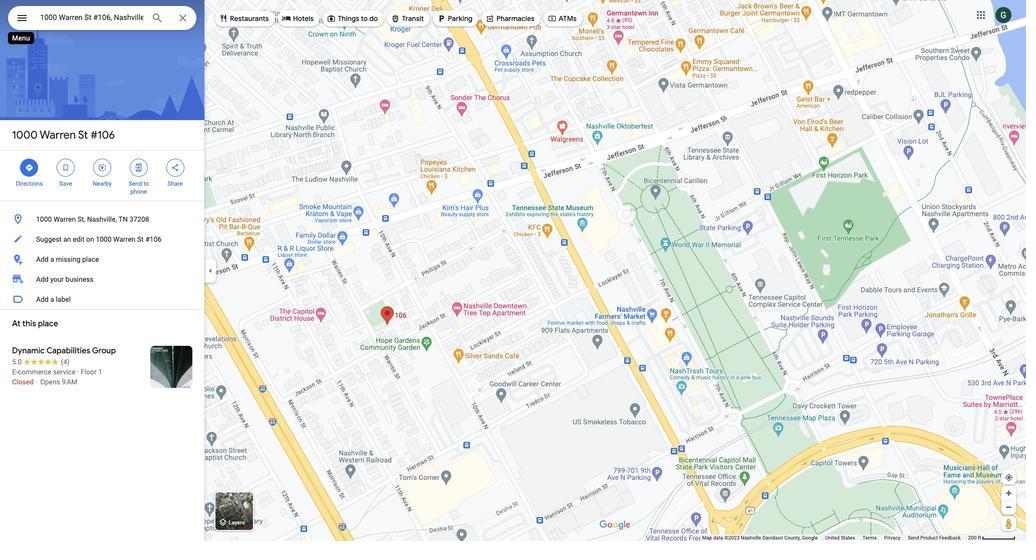 Task type: vqa. For each thing, say whether or not it's contained in the screenshot.

yes



Task type: locate. For each thing, give the bounding box(es) containing it.
nashville
[[741, 536, 761, 541]]

0 vertical spatial st
[[78, 128, 88, 142]]

st down 37208
[[137, 235, 144, 244]]

a left label
[[50, 296, 54, 304]]

0 horizontal spatial send
[[129, 180, 142, 187]]

product
[[920, 536, 938, 541]]

place
[[82, 256, 99, 264], [38, 319, 58, 329]]

business
[[66, 276, 93, 284]]


[[61, 162, 70, 173]]

1 vertical spatial add
[[36, 276, 49, 284]]

terms
[[863, 536, 877, 541]]

add for add your business
[[36, 276, 49, 284]]

1 vertical spatial warren
[[54, 215, 76, 223]]

none field inside 1000 warren st #106, nashville, tn 37208 field
[[40, 12, 143, 24]]

1 vertical spatial st
[[137, 235, 144, 244]]

200 ft
[[968, 536, 981, 541]]

transit
[[402, 14, 424, 23]]

1 vertical spatial place
[[38, 319, 58, 329]]

send inside send to phone
[[129, 180, 142, 187]]

footer
[[702, 535, 968, 542]]

#106 inside button
[[145, 235, 162, 244]]

0 horizontal spatial to
[[143, 180, 149, 187]]

warren inside button
[[54, 215, 76, 223]]

 search field
[[8, 6, 196, 32]]

send
[[129, 180, 142, 187], [908, 536, 919, 541]]

add left "your"
[[36, 276, 49, 284]]

0 vertical spatial add
[[36, 256, 49, 264]]

a left missing
[[50, 256, 54, 264]]

5.0 stars 4 reviews image
[[12, 357, 70, 367]]

1 horizontal spatial to
[[361, 14, 368, 23]]

0 vertical spatial place
[[82, 256, 99, 264]]

0 vertical spatial to
[[361, 14, 368, 23]]

ft
[[978, 536, 981, 541]]

add left label
[[36, 296, 49, 304]]

capabilities
[[46, 346, 90, 356]]

warren down tn
[[113, 235, 135, 244]]


[[25, 162, 34, 173]]

collapse side panel image
[[205, 265, 216, 276]]

1 horizontal spatial #106
[[145, 235, 162, 244]]

send inside the "send product feedback" button
[[908, 536, 919, 541]]

3 add from the top
[[36, 296, 49, 304]]

2 vertical spatial add
[[36, 296, 49, 304]]

add for add a missing place
[[36, 256, 49, 264]]

 button
[[8, 6, 36, 32]]

place right this at the left bottom of the page
[[38, 319, 58, 329]]

send left product
[[908, 536, 919, 541]]

1000 warren st #106
[[12, 128, 115, 142]]

show street view coverage image
[[1002, 517, 1016, 532]]

things
[[338, 14, 359, 23]]

a inside add a label button
[[50, 296, 54, 304]]

tn
[[119, 215, 128, 223]]

warren for st
[[40, 128, 76, 142]]

terms button
[[863, 535, 877, 542]]

1000 up the 'suggest'
[[36, 215, 52, 223]]

2 vertical spatial 1000
[[96, 235, 112, 244]]

warren up 
[[40, 128, 76, 142]]

0 vertical spatial a
[[50, 256, 54, 264]]

1 horizontal spatial place
[[82, 256, 99, 264]]

group
[[92, 346, 116, 356]]

st up actions for 1000 warren st #106 region
[[78, 128, 88, 142]]

1 vertical spatial 1000
[[36, 215, 52, 223]]

save
[[59, 180, 72, 187]]

1 horizontal spatial send
[[908, 536, 919, 541]]

footer containing map data ©2023 nashville davidson county, google
[[702, 535, 968, 542]]

0 vertical spatial #106
[[91, 128, 115, 142]]

place down 'on'
[[82, 256, 99, 264]]


[[16, 11, 28, 25]]

None field
[[40, 12, 143, 24]]

1000
[[12, 128, 38, 142], [36, 215, 52, 223], [96, 235, 112, 244]]

 atms
[[548, 13, 577, 24]]

1000 warren st, nashville, tn 37208
[[36, 215, 149, 223]]

add down the 'suggest'
[[36, 256, 49, 264]]

directions
[[16, 180, 43, 187]]

nearby
[[93, 180, 112, 187]]

a for missing
[[50, 256, 54, 264]]

states
[[841, 536, 855, 541]]

add
[[36, 256, 49, 264], [36, 276, 49, 284], [36, 296, 49, 304]]

missing
[[56, 256, 80, 264]]

e-commerce service · floor 1 closed ⋅ opens 9 am
[[12, 368, 102, 386]]

warren left st,
[[54, 215, 76, 223]]

200 ft button
[[968, 536, 1016, 541]]

zoom out image
[[1005, 504, 1013, 512]]

1 vertical spatial to
[[143, 180, 149, 187]]

dynamic capabilities group
[[12, 346, 116, 356]]

1
[[98, 368, 102, 376]]

1 horizontal spatial st
[[137, 235, 144, 244]]

on
[[86, 235, 94, 244]]

to left do
[[361, 14, 368, 23]]

·
[[77, 368, 79, 376]]

1 vertical spatial send
[[908, 536, 919, 541]]

map
[[702, 536, 712, 541]]

your
[[50, 276, 64, 284]]

9 am
[[62, 378, 77, 386]]

2 a from the top
[[50, 296, 54, 304]]

0 vertical spatial send
[[129, 180, 142, 187]]

200
[[968, 536, 977, 541]]

nashville,
[[87, 215, 117, 223]]

1000 up 
[[12, 128, 38, 142]]

map data ©2023 nashville davidson county, google
[[702, 536, 818, 541]]

phone
[[130, 188, 147, 195]]

a inside add a missing place button
[[50, 256, 54, 264]]

2 add from the top
[[36, 276, 49, 284]]

1 vertical spatial #106
[[145, 235, 162, 244]]

#106 down 37208
[[145, 235, 162, 244]]

send up 'phone'
[[129, 180, 142, 187]]

 pharmacies
[[485, 13, 535, 24]]

1 add from the top
[[36, 256, 49, 264]]

1 a from the top
[[50, 256, 54, 264]]

1000 warren st #106 main content
[[0, 0, 204, 542]]

1000 inside button
[[36, 215, 52, 223]]

#106 up 
[[91, 128, 115, 142]]

suggest
[[36, 235, 62, 244]]

an
[[63, 235, 71, 244]]

footer inside google maps element
[[702, 535, 968, 542]]

0 vertical spatial 1000
[[12, 128, 38, 142]]

0 horizontal spatial place
[[38, 319, 58, 329]]

1000 for 1000 warren st, nashville, tn 37208
[[36, 215, 52, 223]]

2 vertical spatial warren
[[113, 235, 135, 244]]

to up 'phone'
[[143, 180, 149, 187]]

united states button
[[825, 535, 855, 542]]

1000 inside button
[[96, 235, 112, 244]]


[[485, 13, 495, 24]]

1000 right 'on'
[[96, 235, 112, 244]]


[[548, 13, 557, 24]]

privacy
[[884, 536, 900, 541]]

0 vertical spatial warren
[[40, 128, 76, 142]]

st
[[78, 128, 88, 142], [137, 235, 144, 244]]


[[98, 162, 107, 173]]

warren
[[40, 128, 76, 142], [54, 215, 76, 223], [113, 235, 135, 244]]

1 vertical spatial a
[[50, 296, 54, 304]]

suggest an edit on 1000 warren st #106 button
[[0, 229, 204, 250]]

restaurants
[[230, 14, 269, 23]]



Task type: describe. For each thing, give the bounding box(es) containing it.
county,
[[784, 536, 801, 541]]

suggest an edit on 1000 warren st #106
[[36, 235, 162, 244]]

 parking
[[437, 13, 472, 24]]

 things to do
[[327, 13, 378, 24]]

send for send to phone
[[129, 180, 142, 187]]

united states
[[825, 536, 855, 541]]

pharmacies
[[497, 14, 535, 23]]

layers
[[229, 520, 245, 527]]

5.0
[[12, 358, 22, 366]]

opens
[[40, 378, 60, 386]]

 transit
[[391, 13, 424, 24]]

(4)
[[61, 358, 70, 366]]

©2023
[[724, 536, 740, 541]]

to inside send to phone
[[143, 180, 149, 187]]

parking
[[448, 14, 472, 23]]

37208
[[129, 215, 149, 223]]

at this place
[[12, 319, 58, 329]]

st,
[[77, 215, 85, 223]]

feedback
[[939, 536, 961, 541]]

atms
[[559, 14, 577, 23]]


[[437, 13, 446, 24]]

to inside  things to do
[[361, 14, 368, 23]]

floor
[[81, 368, 97, 376]]

add a missing place
[[36, 256, 99, 264]]

1000 warren st, nashville, tn 37208 button
[[0, 209, 204, 229]]

add a missing place button
[[0, 250, 204, 270]]


[[282, 13, 291, 24]]

add a label
[[36, 296, 71, 304]]

at
[[12, 319, 20, 329]]

1000 for 1000 warren st #106
[[12, 128, 38, 142]]

show your location image
[[1005, 473, 1014, 482]]

place inside button
[[82, 256, 99, 264]]

e-
[[12, 368, 18, 376]]

united
[[825, 536, 840, 541]]


[[219, 13, 228, 24]]

zoom in image
[[1005, 490, 1013, 498]]

data
[[713, 536, 723, 541]]

google account: greg robinson  
(robinsongreg175@gmail.com) image
[[996, 7, 1012, 23]]

warren for st,
[[54, 215, 76, 223]]

st inside button
[[137, 235, 144, 244]]

actions for 1000 warren st #106 region
[[0, 151, 204, 201]]

davidson
[[763, 536, 783, 541]]

commerce
[[18, 368, 51, 376]]

google
[[802, 536, 818, 541]]

add your business link
[[0, 270, 204, 290]]

⋅
[[35, 378, 38, 386]]


[[134, 162, 143, 173]]


[[171, 162, 180, 173]]

hotels
[[293, 14, 314, 23]]

warren inside button
[[113, 235, 135, 244]]

label
[[56, 296, 71, 304]]

add a label button
[[0, 290, 204, 310]]


[[327, 13, 336, 24]]

privacy button
[[884, 535, 900, 542]]

send product feedback
[[908, 536, 961, 541]]

google maps element
[[0, 0, 1026, 542]]

1000 Warren St #106, Nashville, TN 37208 field
[[8, 6, 196, 30]]

share
[[167, 180, 183, 187]]

service
[[53, 368, 75, 376]]

add for add a label
[[36, 296, 49, 304]]

closed
[[12, 378, 34, 386]]

send to phone
[[129, 180, 149, 195]]


[[391, 13, 400, 24]]

 hotels
[[282, 13, 314, 24]]

this
[[22, 319, 36, 329]]

0 horizontal spatial st
[[78, 128, 88, 142]]

do
[[369, 14, 378, 23]]

add your business
[[36, 276, 93, 284]]

a for label
[[50, 296, 54, 304]]

 restaurants
[[219, 13, 269, 24]]

0 horizontal spatial #106
[[91, 128, 115, 142]]

dynamic
[[12, 346, 45, 356]]

edit
[[73, 235, 84, 244]]

send product feedback button
[[908, 535, 961, 542]]

send for send product feedback
[[908, 536, 919, 541]]



